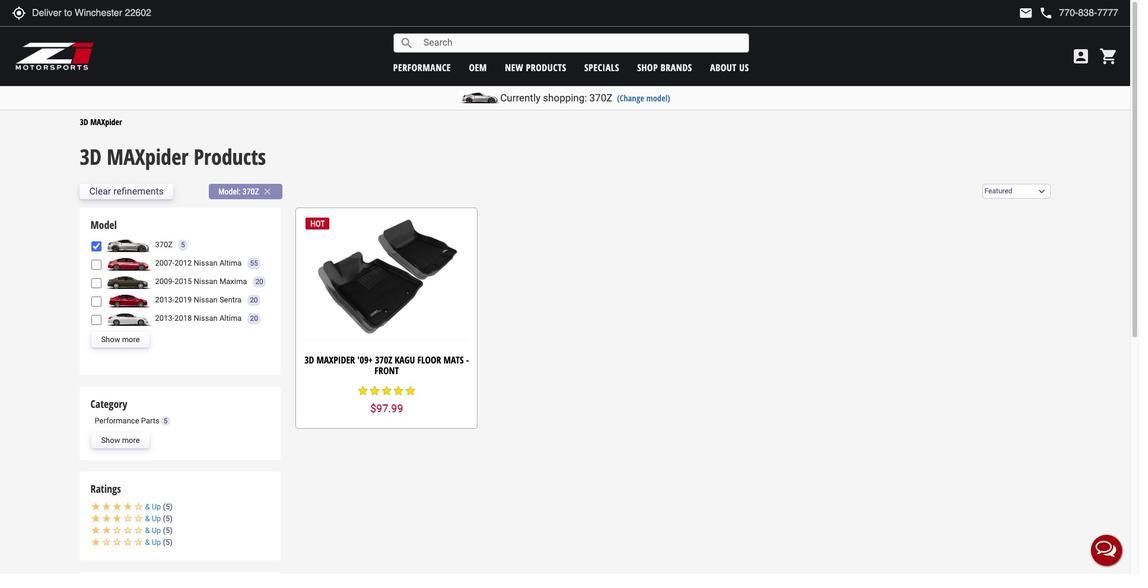 Task type: describe. For each thing, give the bounding box(es) containing it.
z1 motorsports logo image
[[15, 42, 95, 71]]

performance link
[[393, 61, 451, 74]]

-
[[466, 354, 469, 367]]

55
[[250, 259, 258, 267]]

20 for 2013-2019 nissan sentra
[[250, 296, 258, 304]]

3 star from the left
[[381, 385, 393, 397]]

nissan altima sedan l32 2007 2008 2009 2010 2011 2012 qr25de vq35de 2.5l 3.5l s sr sl se z1 motorsports image
[[105, 256, 152, 271]]

shop
[[637, 61, 658, 74]]

altima for 2013-2018 nissan altima
[[219, 314, 242, 323]]

20 for 2013-2018 nissan altima
[[250, 314, 258, 322]]

maxima
[[219, 277, 247, 286]]

category performance parts 5
[[90, 397, 168, 426]]

products
[[526, 61, 566, 74]]

category
[[90, 397, 127, 411]]

4 & from the top
[[145, 538, 150, 547]]

shopping:
[[543, 92, 587, 104]]

(change
[[617, 93, 644, 104]]

(change model) link
[[617, 93, 670, 104]]

more for category
[[122, 436, 140, 445]]

3d maxpider products
[[80, 143, 266, 172]]

shopping_cart link
[[1096, 47, 1118, 66]]

search
[[400, 36, 414, 50]]

5 star from the left
[[405, 385, 416, 397]]

account_box link
[[1069, 47, 1093, 66]]

nissan for 2012
[[194, 259, 218, 267]]

clear refinements button
[[80, 184, 173, 199]]

nissan for 2018
[[194, 314, 218, 323]]

mail
[[1019, 6, 1033, 20]]

3d maxpider
[[80, 116, 122, 127]]

about
[[710, 61, 737, 74]]

ratings
[[90, 482, 121, 496]]

phone link
[[1039, 6, 1118, 20]]

us
[[739, 61, 749, 74]]

nissan for 2019
[[194, 295, 218, 304]]

shop brands
[[637, 61, 692, 74]]

show more for model
[[101, 335, 140, 344]]

Search search field
[[414, 34, 749, 52]]

3 up from the top
[[152, 527, 161, 535]]

2013- for 2018
[[155, 314, 175, 323]]

refinements
[[113, 186, 164, 197]]

3d for 3d maxpider products
[[80, 143, 102, 172]]

show more for category
[[101, 436, 140, 445]]

altima for 2007-2012 nissan altima
[[219, 259, 242, 267]]

oem link
[[469, 61, 487, 74]]

mail link
[[1019, 6, 1033, 20]]

2 & up 5 from the top
[[145, 515, 170, 524]]

2013- for 2019
[[155, 295, 175, 304]]

show more button for model
[[92, 332, 149, 348]]

2012
[[175, 259, 192, 267]]

1 & up 5 from the top
[[145, 503, 170, 512]]

new products
[[505, 61, 566, 74]]

parts
[[141, 417, 159, 426]]

2009-2015 nissan maxima
[[155, 277, 247, 286]]

my_location
[[12, 6, 26, 20]]

oem
[[469, 61, 487, 74]]

2 up from the top
[[152, 515, 161, 524]]

2015
[[175, 277, 192, 286]]

maxpider for 3d maxpider products
[[107, 143, 188, 172]]



Task type: locate. For each thing, give the bounding box(es) containing it.
show more down performance
[[101, 436, 140, 445]]

phone
[[1039, 6, 1053, 20]]

new products link
[[505, 61, 566, 74]]

2013-2019 nissan sentra
[[155, 295, 242, 304]]

more
[[122, 335, 140, 344], [122, 436, 140, 445]]

show for category
[[101, 436, 120, 445]]

shop brands link
[[637, 61, 692, 74]]

show more button down performance
[[92, 433, 149, 449]]

currently shopping: 370z (change model)
[[500, 92, 670, 104]]

close
[[262, 186, 273, 197]]

& up 5
[[145, 503, 170, 512], [145, 515, 170, 524], [145, 527, 170, 535], [145, 538, 170, 547]]

specials
[[584, 61, 619, 74]]

nissan up 2009-2015 nissan maxima
[[194, 259, 218, 267]]

nissan sentra b17 2013 2014 2015 2016 2017 2018 2019 mr16ddt mra8de 1.6l 1.8l turbo fe sl sr s nismo z1 motorsports image
[[105, 293, 152, 308]]

show more
[[101, 335, 140, 344], [101, 436, 140, 445]]

nissan
[[194, 259, 218, 267], [194, 277, 218, 286], [194, 295, 218, 304], [194, 314, 218, 323]]

1 2013- from the top
[[155, 295, 175, 304]]

370z left (change
[[589, 92, 613, 104]]

0 vertical spatial show more
[[101, 335, 140, 344]]

show
[[101, 335, 120, 344], [101, 436, 120, 445]]

1 star from the left
[[357, 385, 369, 397]]

show more down nissan altima sedan l33 2013 2014 2015 2016 2017 2018 qr25de vq35de 2.5l 3.5l s sr sl se z1 motorsports image
[[101, 335, 140, 344]]

mail phone
[[1019, 6, 1053, 20]]

altima down sentra
[[219, 314, 242, 323]]

altima up maxima on the left top of the page
[[219, 259, 242, 267]]

show down nissan altima sedan l33 2013 2014 2015 2016 2017 2018 qr25de vq35de 2.5l 3.5l s sr sl se z1 motorsports image
[[101, 335, 120, 344]]

nissan down the 2007-2012 nissan altima
[[194, 277, 218, 286]]

2 show from the top
[[101, 436, 120, 445]]

0 vertical spatial show
[[101, 335, 120, 344]]

370z right "'09+"
[[375, 354, 392, 367]]

model: 370z close
[[218, 186, 273, 197]]

about us
[[710, 61, 749, 74]]

more down performance
[[122, 436, 140, 445]]

3 nissan from the top
[[194, 295, 218, 304]]

4 star from the left
[[393, 385, 405, 397]]

maxpider for 3d maxpider '09+ 370z kagu floor mats - front
[[317, 354, 355, 367]]

performance
[[393, 61, 451, 74]]

370z inside model: 370z close
[[243, 187, 259, 196]]

370z
[[589, 92, 613, 104], [243, 187, 259, 196], [155, 240, 173, 249], [375, 354, 392, 367]]

show for model
[[101, 335, 120, 344]]

nissan down 2013-2019 nissan sentra
[[194, 314, 218, 323]]

model
[[90, 218, 117, 232]]

370z up 2007-
[[155, 240, 173, 249]]

floor
[[417, 354, 441, 367]]

1 show more button from the top
[[92, 332, 149, 348]]

products
[[194, 143, 266, 172]]

3d maxpider link
[[80, 116, 122, 127]]

performance
[[95, 417, 139, 426]]

front
[[375, 364, 399, 377]]

2009-
[[155, 277, 175, 286]]

kagu
[[395, 354, 415, 367]]

up
[[152, 503, 161, 512], [152, 515, 161, 524], [152, 527, 161, 535], [152, 538, 161, 547]]

2 show more from the top
[[101, 436, 140, 445]]

specials link
[[584, 61, 619, 74]]

5
[[181, 241, 185, 249], [164, 417, 168, 426], [165, 503, 170, 512], [165, 515, 170, 524], [165, 527, 170, 535], [165, 538, 170, 547]]

2 vertical spatial 3d
[[304, 354, 314, 367]]

2 star from the left
[[369, 385, 381, 397]]

1 vertical spatial maxpider
[[107, 143, 188, 172]]

more for model
[[122, 335, 140, 344]]

star star star star star $97.99
[[357, 385, 416, 415]]

shopping_cart
[[1099, 47, 1118, 66]]

'09+
[[357, 354, 373, 367]]

1 vertical spatial more
[[122, 436, 140, 445]]

2013-2018 nissan altima
[[155, 314, 242, 323]]

0 vertical spatial 2013-
[[155, 295, 175, 304]]

nissan altima sedan l33 2013 2014 2015 2016 2017 2018 qr25de vq35de 2.5l 3.5l s sr sl se z1 motorsports image
[[105, 311, 152, 326]]

1 vertical spatial 3d
[[80, 143, 102, 172]]

show more button
[[92, 332, 149, 348], [92, 433, 149, 449]]

0 vertical spatial 20
[[255, 277, 263, 286]]

3d
[[80, 116, 88, 127], [80, 143, 102, 172], [304, 354, 314, 367]]

&
[[145, 503, 150, 512], [145, 515, 150, 524], [145, 527, 150, 535], [145, 538, 150, 547]]

nissan for 2015
[[194, 277, 218, 286]]

maxpider for 3d maxpider
[[90, 116, 122, 127]]

4 & up 5 from the top
[[145, 538, 170, 547]]

2018
[[175, 314, 192, 323]]

0 vertical spatial maxpider
[[90, 116, 122, 127]]

nissan maxima a35 2009 2010 2011 2012 2013 2014 2015 vq35de 3.5l le s sv sr sport z1 motorsports image
[[105, 274, 152, 290]]

2019
[[175, 295, 192, 304]]

2013- down 2019
[[155, 314, 175, 323]]

1 vertical spatial show
[[101, 436, 120, 445]]

1 altima from the top
[[219, 259, 242, 267]]

2 vertical spatial maxpider
[[317, 354, 355, 367]]

2013- down 2009-
[[155, 295, 175, 304]]

20
[[255, 277, 263, 286], [250, 296, 258, 304], [250, 314, 258, 322]]

1 show from the top
[[101, 335, 120, 344]]

0 vertical spatial altima
[[219, 259, 242, 267]]

1 & from the top
[[145, 503, 150, 512]]

2 nissan from the top
[[194, 277, 218, 286]]

new
[[505, 61, 523, 74]]

currently
[[500, 92, 541, 104]]

$97.99
[[370, 402, 403, 415]]

about us link
[[710, 61, 749, 74]]

3 & from the top
[[145, 527, 150, 535]]

model:
[[218, 187, 241, 196]]

2 & from the top
[[145, 515, 150, 524]]

show more button down nissan altima sedan l33 2013 2014 2015 2016 2017 2018 qr25de vq35de 2.5l 3.5l s sr sl se z1 motorsports image
[[92, 332, 149, 348]]

nissan 370z z34 2009 2010 2011 2012 2013 2014 2015 2016 2017 2018 2019 3.7l vq37vhr vhr nismo z1 motorsports image
[[105, 237, 152, 253]]

altima
[[219, 259, 242, 267], [219, 314, 242, 323]]

show down performance
[[101, 436, 120, 445]]

show more button for category
[[92, 433, 149, 449]]

model)
[[646, 93, 670, 104]]

None checkbox
[[92, 241, 102, 251], [92, 260, 102, 270], [92, 278, 102, 288], [92, 296, 102, 306], [92, 315, 102, 325], [92, 241, 102, 251], [92, 260, 102, 270], [92, 278, 102, 288], [92, 296, 102, 306], [92, 315, 102, 325]]

5 inside category performance parts 5
[[164, 417, 168, 426]]

3d for 3d maxpider
[[80, 116, 88, 127]]

1 vertical spatial altima
[[219, 314, 242, 323]]

1 vertical spatial 20
[[250, 296, 258, 304]]

1 show more from the top
[[101, 335, 140, 344]]

0 vertical spatial show more button
[[92, 332, 149, 348]]

1 nissan from the top
[[194, 259, 218, 267]]

0 vertical spatial 3d
[[80, 116, 88, 127]]

mats
[[443, 354, 464, 367]]

2 altima from the top
[[219, 314, 242, 323]]

0 vertical spatial more
[[122, 335, 140, 344]]

clear refinements
[[89, 186, 164, 197]]

2 show more button from the top
[[92, 433, 149, 449]]

1 vertical spatial show more button
[[92, 433, 149, 449]]

maxpider
[[90, 116, 122, 127], [107, 143, 188, 172], [317, 354, 355, 367]]

20 for 2009-2015 nissan maxima
[[255, 277, 263, 286]]

nissan down 2009-2015 nissan maxima
[[194, 295, 218, 304]]

4 up from the top
[[152, 538, 161, 547]]

maxpider inside 3d maxpider '09+ 370z kagu floor mats - front
[[317, 354, 355, 367]]

star
[[357, 385, 369, 397], [369, 385, 381, 397], [381, 385, 393, 397], [393, 385, 405, 397], [405, 385, 416, 397]]

3 & up 5 from the top
[[145, 527, 170, 535]]

1 more from the top
[[122, 335, 140, 344]]

370z inside 3d maxpider '09+ 370z kagu floor mats - front
[[375, 354, 392, 367]]

brands
[[661, 61, 692, 74]]

3d inside 3d maxpider '09+ 370z kagu floor mats - front
[[304, 354, 314, 367]]

2007-
[[155, 259, 175, 267]]

1 vertical spatial show more
[[101, 436, 140, 445]]

1 vertical spatial 2013-
[[155, 314, 175, 323]]

2 2013- from the top
[[155, 314, 175, 323]]

2007-2012 nissan altima
[[155, 259, 242, 267]]

3d maxpider '09+ 370z kagu floor mats - front
[[304, 354, 469, 377]]

account_box
[[1072, 47, 1091, 66]]

2 vertical spatial 20
[[250, 314, 258, 322]]

2 more from the top
[[122, 436, 140, 445]]

3d for 3d maxpider '09+ 370z kagu floor mats - front
[[304, 354, 314, 367]]

2013-
[[155, 295, 175, 304], [155, 314, 175, 323]]

1 up from the top
[[152, 503, 161, 512]]

370z left close
[[243, 187, 259, 196]]

4 nissan from the top
[[194, 314, 218, 323]]

clear
[[89, 186, 111, 197]]

sentra
[[219, 295, 242, 304]]

more down nissan altima sedan l33 2013 2014 2015 2016 2017 2018 qr25de vq35de 2.5l 3.5l s sr sl se z1 motorsports image
[[122, 335, 140, 344]]



Task type: vqa. For each thing, say whether or not it's contained in the screenshot.
fifth STAR from right
yes



